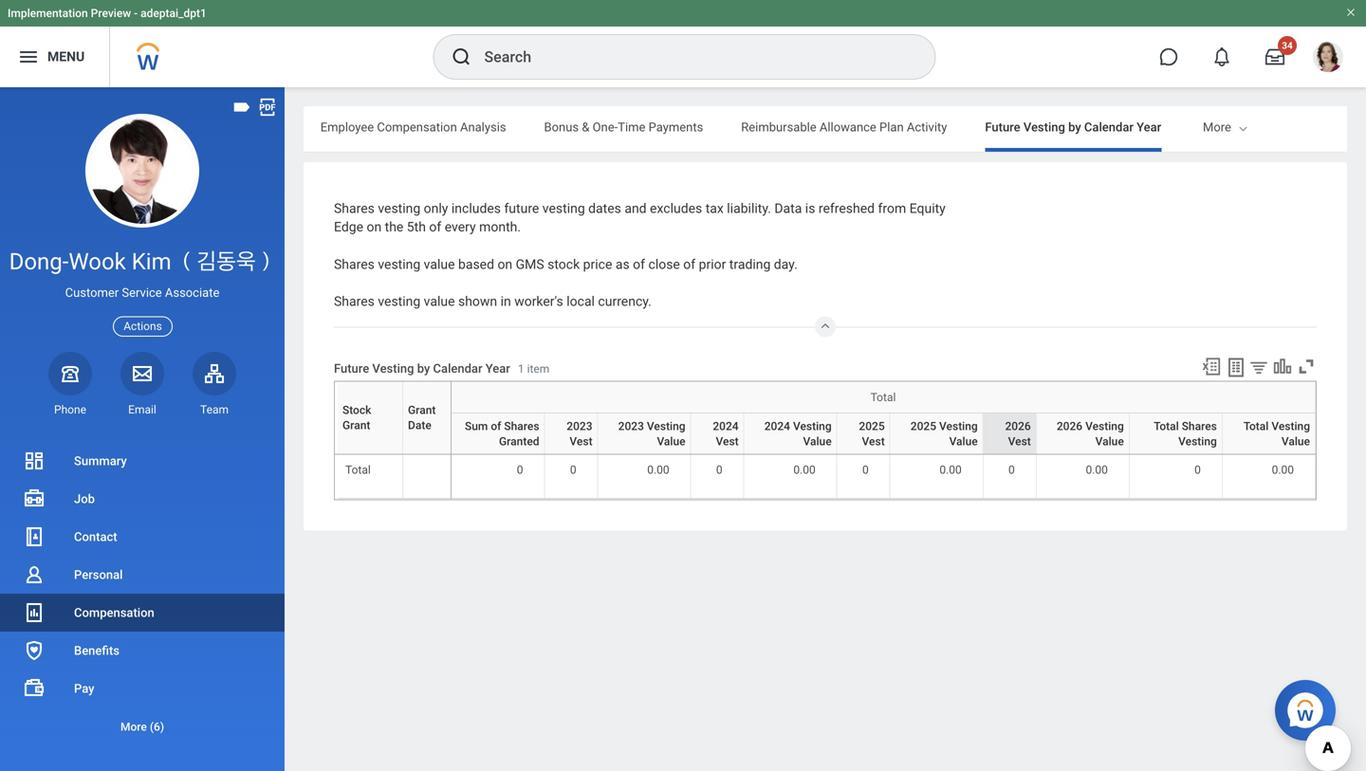 Task type: vqa. For each thing, say whether or not it's contained in the screenshot.
Configure and view chart data icon
no



Task type: locate. For each thing, give the bounding box(es) containing it.
0 vertical spatial by
[[1069, 120, 1082, 134]]

vest up total - 2024 vest button
[[716, 435, 739, 448]]

stock for stock grant grant date
[[367, 455, 370, 456]]

-
[[134, 7, 138, 20], [494, 455, 494, 456], [570, 455, 570, 456], [641, 455, 641, 456], [716, 455, 716, 456], [787, 455, 787, 456], [862, 455, 863, 456], [933, 455, 934, 456], [1009, 455, 1009, 456], [1080, 455, 1080, 456], [1173, 455, 1173, 456], [1266, 455, 1267, 456]]

value left 2026 vest
[[950, 435, 978, 448]]

0.00 button down total - 2023 vesting value button
[[648, 463, 673, 478]]

chevron up image
[[814, 317, 837, 332]]

wook
[[69, 248, 126, 275]]

more for more
[[1204, 120, 1232, 134]]

2025 up total - 2025 vesting value 'button' at the bottom right of the page
[[911, 420, 937, 433]]

5 0.00 from the left
[[1272, 464, 1295, 477]]

0.00 button down total - 2026 vesting value button
[[1086, 463, 1111, 478]]

personal image
[[23, 564, 46, 587]]

date down grant date
[[427, 455, 429, 456]]

pay image
[[23, 678, 46, 700]]

0 button down total - 2023 vest button
[[570, 463, 580, 478]]

stock
[[548, 257, 580, 272]]

1 0 from the left
[[517, 464, 524, 477]]

2025
[[859, 420, 885, 433], [911, 420, 937, 433], [863, 455, 865, 456], [934, 455, 936, 456]]

compensation inside tab list
[[377, 120, 457, 134]]

grant up stock grant button
[[343, 419, 371, 432]]

total - sum of shares granted button
[[491, 455, 505, 456]]

grant
[[408, 404, 436, 417], [343, 419, 371, 432], [370, 455, 372, 456], [424, 455, 427, 456]]

0 horizontal spatial compensation
[[74, 606, 154, 620]]

vesting
[[1024, 120, 1066, 134], [372, 362, 414, 376], [647, 420, 686, 433], [793, 420, 832, 433], [940, 420, 978, 433], [1086, 420, 1125, 433], [1272, 420, 1311, 433], [1179, 435, 1218, 448], [644, 455, 647, 456], [790, 455, 793, 456], [936, 455, 939, 456], [1083, 455, 1086, 456], [1179, 455, 1182, 456], [1269, 455, 1272, 456]]

vest up total - 2023 vest button
[[570, 435, 593, 448]]

reimbursable
[[742, 120, 817, 134]]

2026 up total - 2026 vesting value button
[[1057, 420, 1083, 433]]

as
[[616, 257, 630, 272]]

0 vertical spatial year
[[1137, 120, 1162, 134]]

2026 down 2026 vesting value
[[1080, 455, 1082, 456]]

on
[[367, 219, 382, 235], [498, 257, 513, 272]]

1 0 button from the left
[[517, 463, 526, 478]]

compensation inside list
[[74, 606, 154, 620]]

stock for stock grant
[[343, 404, 372, 417]]

2026 vest
[[1006, 420, 1032, 448]]

0 button down total - 2024 vest button
[[717, 463, 726, 478]]

0 vertical spatial granted
[[499, 435, 540, 448]]

allowance
[[820, 120, 877, 134]]

- down 2026 vesting value
[[1080, 455, 1080, 456]]

1 vertical spatial date
[[427, 455, 429, 456]]

more for more (6)
[[120, 721, 147, 734]]

total inside total shares vesting
[[1154, 420, 1180, 433]]

0 horizontal spatial on
[[367, 219, 382, 235]]

of up total - sum of shares granted button
[[491, 420, 502, 433]]

calendar for future vesting by calendar year
[[1085, 120, 1134, 134]]

in
[[501, 294, 511, 309]]

1 horizontal spatial year
[[1137, 120, 1162, 134]]

team link
[[193, 352, 236, 418]]

value left shown
[[424, 294, 455, 309]]

shares
[[334, 201, 375, 216], [334, 257, 375, 272], [334, 294, 375, 309], [504, 420, 540, 433], [1182, 420, 1218, 433], [497, 455, 500, 456], [1176, 455, 1179, 456]]

export to excel image
[[1202, 356, 1223, 377]]

2026
[[1006, 420, 1032, 433], [1057, 420, 1083, 433], [1009, 455, 1011, 456], [1080, 455, 1082, 456]]

0.00 button down total - 2025 vesting value 'button' at the bottom right of the page
[[940, 463, 965, 478]]

1 horizontal spatial sum
[[494, 455, 496, 456]]

0.00 down total - total vesting value column header
[[1272, 464, 1295, 477]]

value down 2026 vesting value
[[1086, 455, 1088, 456]]

1 row element from the left
[[452, 382, 1320, 454]]

contact image
[[23, 526, 46, 549]]

row element containing stock grant
[[336, 382, 455, 454]]

implementation
[[8, 7, 88, 20]]

0 button down sum of shares granted at left
[[517, 463, 526, 478]]

vest down 2024 vest
[[719, 455, 721, 456]]

4 0.00 from the left
[[1086, 464, 1108, 477]]

0 horizontal spatial more
[[120, 721, 147, 734]]

1 vertical spatial year
[[486, 362, 511, 376]]

2025 up total - 2025 vest button
[[859, 420, 885, 433]]

0 vertical spatial compensation
[[377, 120, 457, 134]]

compensation
[[377, 120, 457, 134], [74, 606, 154, 620]]

on left the on the left top of page
[[367, 219, 382, 235]]

compensation left the analysis
[[377, 120, 457, 134]]

0 vertical spatial more
[[1204, 120, 1232, 134]]

1 vertical spatial compensation
[[74, 606, 154, 620]]

justify image
[[17, 46, 40, 68]]

future up stock grant
[[334, 362, 369, 376]]

granted down sum of shares granted at left
[[501, 455, 504, 456]]

1 vertical spatial more
[[120, 721, 147, 734]]

calendar for future vesting by calendar year 1 item
[[433, 362, 483, 376]]

price
[[583, 257, 613, 272]]

toolbar
[[1193, 356, 1317, 381]]

view worker - expand/collapse chart image
[[1273, 356, 1294, 377]]

4 0 from the left
[[863, 464, 869, 477]]

value left 2025 vest
[[803, 435, 832, 448]]

team dong-wook kim （김동욱） element
[[193, 402, 236, 418]]

6 0 from the left
[[1195, 464, 1202, 477]]

&
[[582, 120, 590, 134]]

of inside shares vesting only includes future vesting dates and excludes tax liability. data is refreshed from equity edge on the 5th of every month.
[[429, 219, 442, 235]]

granted inside sum of shares granted
[[499, 435, 540, 448]]

one-
[[593, 120, 618, 134]]

view printable version (pdf) image
[[257, 97, 278, 118]]

equity
[[910, 201, 946, 216]]

shares vesting value based on gms stock price as of close of prior trading day.
[[334, 257, 798, 272]]

value left 2024 vest
[[657, 435, 686, 448]]

3 0 from the left
[[717, 464, 723, 477]]

total - 2023 vesting value button
[[639, 455, 651, 456]]

gms
[[516, 257, 545, 272]]

sum right grant date
[[465, 420, 488, 433]]

total shares vesting
[[1154, 420, 1218, 448]]

vesting for includes
[[378, 201, 421, 216]]

future vesting by calendar year 1 item
[[334, 362, 550, 376]]

summary
[[74, 454, 127, 468]]

vest up total - 2026 vest button
[[1009, 435, 1032, 448]]

fullscreen image
[[1297, 356, 1317, 377]]

grant date
[[408, 404, 436, 432]]

- right preview
[[134, 7, 138, 20]]

1 vertical spatial by
[[417, 362, 430, 376]]

value
[[424, 257, 455, 272], [424, 294, 455, 309]]

of
[[429, 219, 442, 235], [633, 257, 645, 272], [684, 257, 696, 272], [491, 420, 502, 433], [496, 455, 497, 456]]

34 button
[[1255, 36, 1298, 78]]

stock
[[343, 404, 372, 417], [367, 455, 370, 456]]

0 button down total - 2025 vest button
[[863, 463, 872, 478]]

1 horizontal spatial calendar
[[1085, 120, 1134, 134]]

personal link
[[0, 556, 285, 594]]

future
[[986, 120, 1021, 134], [334, 362, 369, 376]]

total - 2024 vest button
[[714, 455, 722, 456]]

sum down sum of shares granted at left
[[494, 455, 496, 456]]

2023 vest
[[567, 420, 593, 448]]

0 down total - total shares vesting column header
[[1195, 464, 1202, 477]]

vest up total - sum of shares granted total - 2023 vest total - 2023 vesting value total - 2024 vest total - 2024 vesting value total - 2025 vest total - 2025 vesting value total - 2026 vest total - 2026 vesting value total - total shares vesting total - total vesting value
[[862, 435, 885, 448]]

more
[[1204, 120, 1232, 134], [120, 721, 147, 734]]

stock up stock grant button
[[343, 404, 372, 417]]

0 vertical spatial future
[[986, 120, 1021, 134]]

compensation down personal
[[74, 606, 154, 620]]

0 horizontal spatial sum
[[465, 420, 488, 433]]

2023 up total - 2023 vesting value button
[[619, 420, 644, 433]]

2024 up total - 2024 vesting value button
[[765, 420, 791, 433]]

1 horizontal spatial on
[[498, 257, 513, 272]]

0.00 down total - 2025 vesting value 'button' at the bottom right of the page
[[940, 464, 962, 477]]

0 horizontal spatial calendar
[[433, 362, 483, 376]]

contact link
[[0, 518, 285, 556]]

value up total - total vesting value column header
[[1282, 435, 1311, 448]]

2025 inside 2025 vesting value
[[911, 420, 937, 433]]

value left total shares vesting
[[1096, 435, 1125, 448]]

value
[[657, 435, 686, 448], [803, 435, 832, 448], [950, 435, 978, 448], [1096, 435, 1125, 448], [1282, 435, 1311, 448], [647, 455, 650, 456], [793, 455, 796, 456], [940, 455, 942, 456], [1086, 455, 1088, 456], [1273, 455, 1275, 456]]

includes
[[452, 201, 501, 216]]

future right activity
[[986, 120, 1021, 134]]

only
[[424, 201, 448, 216]]

2026 up total - 2026 vest button
[[1006, 420, 1032, 433]]

0 vertical spatial value
[[424, 257, 455, 272]]

row element up stock grant grant date
[[336, 382, 455, 454]]

search image
[[450, 46, 473, 68]]

0 down total - 2024 vest button
[[717, 464, 723, 477]]

5 0 from the left
[[1009, 464, 1015, 477]]

0.00 button down total - 2024 vesting value button
[[794, 463, 819, 478]]

vest inside 2026 vest
[[1009, 435, 1032, 448]]

- down 2025 vest
[[862, 455, 863, 456]]

vest down 2025 vest
[[865, 455, 867, 456]]

0.00 down total - 2023 vesting value button
[[648, 464, 670, 477]]

2 value from the top
[[424, 294, 455, 309]]

2025 down 2025 vesting value
[[934, 455, 936, 456]]

total inside total vesting value
[[1244, 420, 1269, 433]]

vest inside 2025 vest
[[862, 435, 885, 448]]

0 vertical spatial date
[[408, 419, 432, 432]]

bonus
[[544, 120, 579, 134]]

by inside tab list
[[1069, 120, 1082, 134]]

by for future vesting by calendar year
[[1069, 120, 1082, 134]]

2024 up total - 2024 vest button
[[713, 420, 739, 433]]

grant down grant date
[[424, 455, 427, 456]]

0.00 button down total - total vesting value column header
[[1272, 463, 1298, 478]]

row element up total - sum of shares granted total - 2023 vest total - 2023 vesting value total - 2024 vest total - 2024 vesting value total - 2025 vest total - 2025 vesting value total - 2026 vest total - 2026 vesting value total - total shares vesting total - total vesting value
[[452, 382, 1320, 454]]

5th
[[407, 219, 426, 235]]

Search Workday  search field
[[485, 36, 896, 78]]

0 for 2nd '0' button from right
[[1009, 464, 1015, 477]]

the
[[385, 219, 404, 235]]

row element
[[452, 382, 1320, 454], [336, 382, 455, 454]]

2023 down 2023 vest
[[570, 455, 572, 456]]

0 horizontal spatial by
[[417, 362, 430, 376]]

tag image
[[232, 97, 252, 118]]

1 horizontal spatial by
[[1069, 120, 1082, 134]]

- down total vesting value
[[1266, 455, 1267, 456]]

bonus & one-time payments
[[544, 120, 704, 134]]

stock inside "row" element
[[343, 404, 372, 417]]

more inside dropdown button
[[120, 721, 147, 734]]

tab list
[[0, 106, 1162, 152]]

service
[[122, 286, 162, 300]]

2 0 from the left
[[570, 464, 577, 477]]

compensation image
[[23, 602, 46, 625]]

0 down sum of shares granted at left
[[517, 464, 524, 477]]

job link
[[0, 480, 285, 518]]

sum
[[465, 420, 488, 433], [494, 455, 496, 456]]

more down notifications large image
[[1204, 120, 1232, 134]]

month.
[[479, 219, 521, 235]]

actions
[[124, 320, 162, 333]]

2 row element from the left
[[336, 382, 455, 454]]

date up grant date button
[[408, 419, 432, 432]]

2024 inside the 2024 vesting value
[[765, 420, 791, 433]]

currency.
[[598, 294, 652, 309]]

2026 down 2026 vest
[[1009, 455, 1011, 456]]

email
[[128, 403, 156, 417]]

on left gms
[[498, 257, 513, 272]]

0 down total - 2026 vest button
[[1009, 464, 1015, 477]]

vest
[[570, 435, 593, 448], [716, 435, 739, 448], [862, 435, 885, 448], [1009, 435, 1032, 448], [573, 455, 575, 456], [719, 455, 721, 456], [865, 455, 867, 456], [1011, 455, 1013, 456]]

summary image
[[23, 450, 46, 473]]

value for based
[[424, 257, 455, 272]]

0.00 down total - 2024 vesting value button
[[794, 464, 816, 477]]

future for future vesting by calendar year
[[986, 120, 1021, 134]]

year inside tab list
[[1137, 120, 1162, 134]]

future inside tab list
[[986, 120, 1021, 134]]

of right as
[[633, 257, 645, 272]]

1 horizontal spatial future
[[986, 120, 1021, 134]]

1 value from the top
[[424, 257, 455, 272]]

shares vesting value shown in worker's local currency.
[[334, 294, 652, 309]]

0 horizontal spatial future
[[334, 362, 369, 376]]

vest inside 2023 vest
[[570, 435, 593, 448]]

of inside sum of shares granted
[[491, 420, 502, 433]]

future
[[504, 201, 539, 216]]

2024 vesting value
[[765, 420, 832, 448]]

total - total vesting value column header
[[1223, 455, 1316, 456]]

1 vertical spatial value
[[424, 294, 455, 309]]

more left "(6)"
[[120, 721, 147, 734]]

more (6) button
[[0, 708, 285, 746]]

0 button down total - 2026 vest button
[[1009, 463, 1018, 478]]

benefits link
[[0, 632, 285, 670]]

1 vertical spatial calendar
[[433, 362, 483, 376]]

0 down total - 2023 vest button
[[570, 464, 577, 477]]

customer service associate
[[65, 286, 220, 300]]

from
[[878, 201, 907, 216]]

0 vertical spatial sum
[[465, 420, 488, 433]]

0 vertical spatial on
[[367, 219, 382, 235]]

1 vertical spatial future
[[334, 362, 369, 376]]

1 horizontal spatial more
[[1204, 120, 1232, 134]]

1 vertical spatial stock
[[367, 455, 370, 456]]

navigation pane region
[[0, 87, 285, 772]]

0 vertical spatial calendar
[[1085, 120, 1134, 134]]

0 down total - 2025 vest button
[[863, 464, 869, 477]]

3 0.00 button from the left
[[940, 463, 965, 478]]

stock up total element
[[367, 455, 370, 456]]

0 button down total - total shares vesting column header
[[1195, 463, 1204, 478]]

of down only
[[429, 219, 442, 235]]

granted up total - sum of shares granted button
[[499, 435, 540, 448]]

notifications large image
[[1213, 47, 1232, 66]]

value left based
[[424, 257, 455, 272]]

0 horizontal spatial year
[[486, 362, 511, 376]]

value down the 2024 vesting value on the right bottom
[[793, 455, 796, 456]]

2024 vest
[[713, 420, 739, 448]]

2025 down 2025 vest
[[863, 455, 865, 456]]

1 vertical spatial sum
[[494, 455, 496, 456]]

1 horizontal spatial compensation
[[377, 120, 457, 134]]

preview
[[91, 7, 131, 20]]

pay
[[74, 682, 94, 696]]

granted
[[499, 435, 540, 448], [501, 455, 504, 456]]

vesting inside 2026 vesting value
[[1086, 420, 1125, 433]]

list
[[0, 442, 285, 746]]

0.00 down total - 2026 vesting value button
[[1086, 464, 1108, 477]]

0 vertical spatial stock
[[343, 404, 372, 417]]

0 for 1st '0' button from left
[[517, 464, 524, 477]]

0
[[517, 464, 524, 477], [570, 464, 577, 477], [717, 464, 723, 477], [863, 464, 869, 477], [1009, 464, 1015, 477], [1195, 464, 1202, 477]]

value down 2023 vesting value
[[647, 455, 650, 456]]

summary link
[[0, 442, 285, 480]]

2024
[[713, 420, 739, 433], [765, 420, 791, 433], [717, 455, 719, 456], [788, 455, 790, 456]]

- down 2024 vest
[[716, 455, 716, 456]]

2023
[[567, 420, 593, 433], [619, 420, 644, 433], [570, 455, 572, 456], [641, 455, 644, 456]]



Task type: describe. For each thing, give the bounding box(es) containing it.
total - 2026 vesting value button
[[1077, 455, 1089, 456]]

sum inside sum of shares granted
[[465, 420, 488, 433]]

on inside shares vesting only includes future vesting dates and excludes tax liability. data is refreshed from equity edge on the 5th of every month.
[[367, 219, 382, 235]]

1 vertical spatial on
[[498, 257, 513, 272]]

phone dong-wook kim （김동욱） element
[[48, 402, 92, 418]]

mail image
[[131, 362, 154, 385]]

phone image
[[57, 362, 84, 385]]

3 0.00 from the left
[[940, 464, 962, 477]]

tab list containing employee compensation analysis
[[0, 106, 1162, 152]]

1 vertical spatial granted
[[501, 455, 504, 456]]

value for shown
[[424, 294, 455, 309]]

liability.
[[727, 201, 772, 216]]

customer
[[65, 286, 119, 300]]

trading
[[730, 257, 771, 272]]

worker's
[[515, 294, 564, 309]]

menu banner
[[0, 0, 1367, 87]]

job
[[74, 492, 95, 506]]

value inside 2026 vesting value
[[1096, 435, 1125, 448]]

value down total vesting value
[[1273, 455, 1275, 456]]

year for future vesting by calendar year
[[1137, 120, 1162, 134]]

phone button
[[48, 352, 92, 418]]

grant inside stock grant
[[343, 419, 371, 432]]

item
[[527, 362, 550, 376]]

shares inside total shares vesting
[[1182, 420, 1218, 433]]

vesting for shown
[[378, 294, 421, 309]]

select to filter grid data image
[[1249, 357, 1270, 377]]

benefits
[[74, 644, 120, 658]]

contact
[[74, 530, 117, 544]]

actions button
[[113, 317, 173, 337]]

job image
[[23, 488, 46, 511]]

kim
[[132, 248, 171, 275]]

compensation link
[[0, 594, 285, 632]]

total - 2024 vesting value button
[[785, 455, 797, 456]]

personal
[[74, 568, 123, 582]]

by for future vesting by calendar year 1 item
[[417, 362, 430, 376]]

is
[[806, 201, 816, 216]]

0 for 3rd '0' button from right
[[863, 464, 869, 477]]

vesting inside the 2024 vesting value
[[793, 420, 832, 433]]

analysis
[[460, 120, 506, 134]]

activity
[[907, 120, 948, 134]]

benefits image
[[23, 640, 46, 663]]

date inside grant date
[[408, 419, 432, 432]]

profile logan mcneil image
[[1314, 42, 1344, 76]]

1
[[518, 362, 525, 376]]

employee compensation analysis
[[321, 120, 506, 134]]

vesting inside 2025 vesting value
[[940, 420, 978, 433]]

future for future vesting by calendar year 1 item
[[334, 362, 369, 376]]

shares inside shares vesting only includes future vesting dates and excludes tax liability. data is refreshed from equity edge on the 5th of every month.
[[334, 201, 375, 216]]

- down total shares vesting
[[1173, 455, 1173, 456]]

of down sum of shares granted at left
[[496, 455, 497, 456]]

value inside 2023 vesting value
[[657, 435, 686, 448]]

view team image
[[203, 362, 226, 385]]

2023 down 2023 vesting value
[[641, 455, 644, 456]]

(6)
[[150, 721, 164, 734]]

2025 vest
[[859, 420, 885, 448]]

dates
[[589, 201, 622, 216]]

5 0.00 button from the left
[[1272, 463, 1298, 478]]

2024 down the 2024 vesting value on the right bottom
[[788, 455, 790, 456]]

associate
[[165, 286, 220, 300]]

excludes
[[650, 201, 703, 216]]

5 0 button from the left
[[1009, 463, 1018, 478]]

2025 vesting value
[[911, 420, 978, 448]]

data
[[775, 201, 802, 216]]

time
[[618, 120, 646, 134]]

email dong-wook kim （김동욱） element
[[121, 402, 164, 418]]

vesting for based
[[378, 257, 421, 272]]

4 0.00 button from the left
[[1086, 463, 1111, 478]]

dong-wook kim （김동욱）
[[9, 248, 276, 275]]

tax
[[706, 201, 724, 216]]

export to worksheets image
[[1225, 356, 1248, 379]]

team
[[200, 403, 229, 417]]

2 0.00 from the left
[[794, 464, 816, 477]]

stock grant grant date
[[367, 455, 429, 456]]

total - 2025 vest button
[[860, 455, 868, 456]]

shares inside sum of shares granted
[[504, 420, 540, 433]]

shown
[[458, 294, 498, 309]]

- down 2023 vest
[[570, 455, 570, 456]]

total - 2023 vest button
[[567, 455, 575, 456]]

phone
[[54, 403, 86, 417]]

vesting inside total shares vesting
[[1179, 435, 1218, 448]]

2 0.00 button from the left
[[794, 463, 819, 478]]

- down 2023 vesting value
[[641, 455, 641, 456]]

1 0.00 button from the left
[[648, 463, 673, 478]]

2023 vesting value
[[619, 420, 686, 448]]

adeptai_dpt1
[[141, 7, 207, 20]]

implementation preview -   adeptai_dpt1
[[8, 7, 207, 20]]

vesting inside total vesting value
[[1272, 420, 1311, 433]]

total - 2025 vesting value button
[[931, 455, 943, 456]]

6 0 button from the left
[[1195, 463, 1204, 478]]

value inside the 2024 vesting value
[[803, 435, 832, 448]]

stock grant
[[343, 404, 372, 432]]

list containing summary
[[0, 442, 285, 746]]

prior
[[699, 257, 726, 272]]

grant up total element
[[370, 455, 372, 456]]

vest down 2026 vest
[[1011, 455, 1013, 456]]

value inside 2025 vesting value
[[950, 435, 978, 448]]

more (6)
[[120, 721, 164, 734]]

edge
[[334, 219, 364, 235]]

local
[[567, 294, 595, 309]]

close
[[649, 257, 680, 272]]

vest inside 2024 vest
[[716, 435, 739, 448]]

2024 down 2024 vest
[[717, 455, 719, 456]]

（김동욱）
[[177, 248, 276, 275]]

3 0 button from the left
[[717, 463, 726, 478]]

total - sum of shares granted total - 2023 vest total - 2023 vesting value total - 2024 vest total - 2024 vesting value total - 2025 vest total - 2025 vesting value total - 2026 vest total - 2026 vesting value total - total shares vesting total - total vesting value
[[491, 455, 1275, 456]]

and
[[625, 201, 647, 216]]

of left prior
[[684, 257, 696, 272]]

- down the 2024 vesting value on the right bottom
[[787, 455, 787, 456]]

value inside total vesting value
[[1282, 435, 1311, 448]]

menu
[[47, 49, 85, 65]]

- down sum of shares granted at left
[[494, 455, 494, 456]]

4 0 button from the left
[[863, 463, 872, 478]]

1 0.00 from the left
[[648, 464, 670, 477]]

total - 2026 vest button
[[1006, 455, 1014, 456]]

2 0 button from the left
[[570, 463, 580, 478]]

0 for sixth '0' button
[[1195, 464, 1202, 477]]

value down 2025 vesting value
[[940, 455, 942, 456]]

inbox large image
[[1266, 47, 1285, 66]]

email button
[[121, 352, 164, 418]]

day.
[[774, 257, 798, 272]]

2023 inside 2023 vesting value
[[619, 420, 644, 433]]

pay link
[[0, 670, 285, 708]]

2023 up total - 2023 vest button
[[567, 420, 593, 433]]

vest down 2023 vest
[[573, 455, 575, 456]]

grant up grant date button
[[408, 404, 436, 417]]

menu button
[[0, 27, 109, 87]]

row element containing sum of shares granted
[[452, 382, 1320, 454]]

based
[[458, 257, 495, 272]]

total - total shares vesting column header
[[1130, 455, 1223, 456]]

- down 2025 vesting value
[[933, 455, 934, 456]]

shares vesting only includes future vesting dates and excludes tax liability. data is refreshed from equity edge on the 5th of every month.
[[334, 201, 946, 235]]

year for future vesting by calendar year 1 item
[[486, 362, 511, 376]]

vesting inside 2023 vesting value
[[647, 420, 686, 433]]

close environment banner image
[[1346, 7, 1357, 18]]

every
[[445, 219, 476, 235]]

refreshed
[[819, 201, 875, 216]]

2026 inside 2026 vesting value
[[1057, 420, 1083, 433]]

- down 2026 vest
[[1009, 455, 1009, 456]]

employee
[[321, 120, 374, 134]]

total vesting value
[[1244, 420, 1311, 448]]

dong-
[[9, 248, 69, 275]]

reimbursable allowance plan activity
[[742, 120, 948, 134]]

- inside the menu banner
[[134, 7, 138, 20]]

0 for 5th '0' button from the right
[[570, 464, 577, 477]]

plan
[[880, 120, 904, 134]]

34
[[1283, 40, 1293, 51]]

stock grant button
[[367, 455, 373, 456]]

total element
[[346, 460, 371, 477]]

payments
[[649, 120, 704, 134]]

0 for 4th '0' button from right
[[717, 464, 723, 477]]



